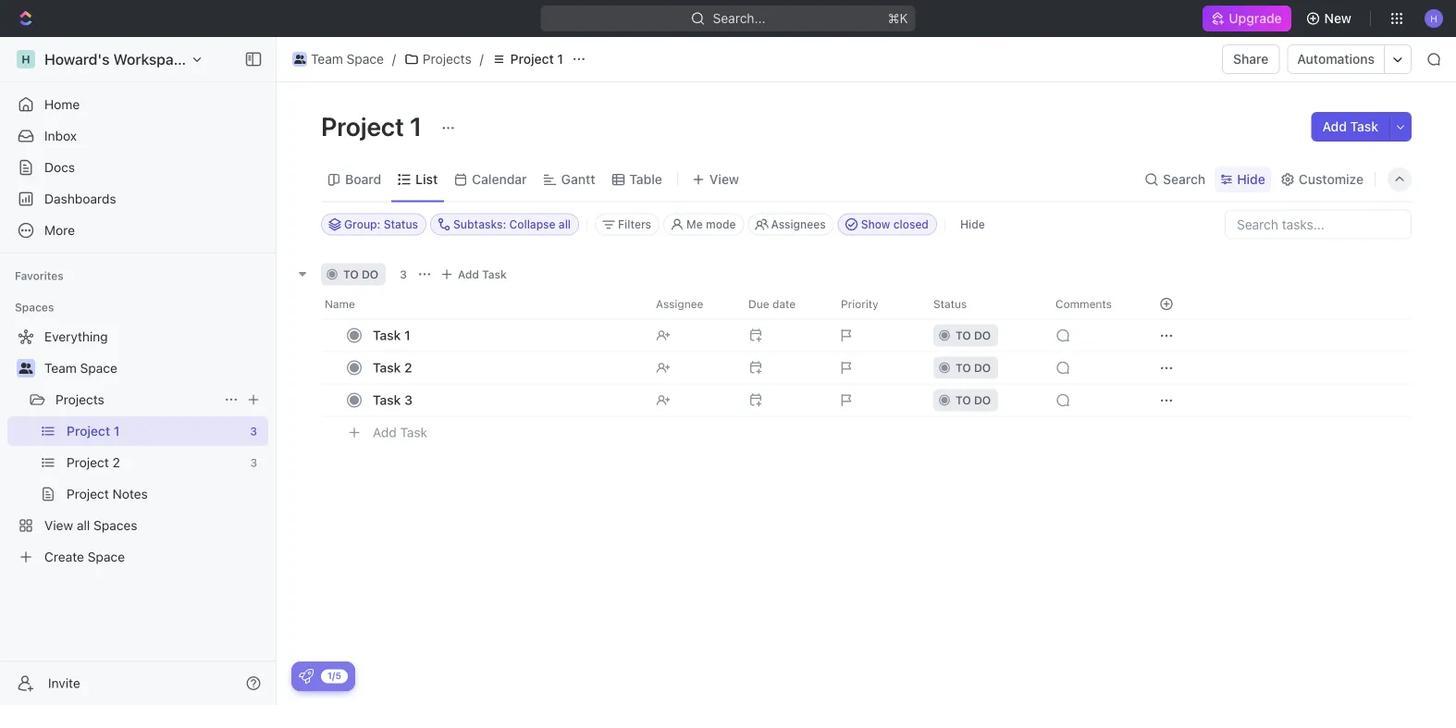 Task type: locate. For each thing, give the bounding box(es) containing it.
hide
[[1238, 172, 1266, 187], [961, 218, 985, 231]]

add task button up the name dropdown button
[[436, 263, 514, 286]]

0 horizontal spatial user group image
[[19, 363, 33, 374]]

projects link
[[400, 48, 476, 70], [56, 385, 217, 415]]

all right 'collapse' on the top left of page
[[559, 218, 571, 231]]

0 vertical spatial add
[[1323, 119, 1348, 134]]

view for view all spaces
[[44, 518, 73, 533]]

add task button down task 3
[[365, 422, 435, 444]]

calendar
[[472, 172, 527, 187]]

1 vertical spatial ‎task
[[373, 360, 401, 375]]

0 vertical spatial projects link
[[400, 48, 476, 70]]

add up the customize
[[1323, 119, 1348, 134]]

home link
[[7, 90, 268, 119]]

hide inside button
[[961, 218, 985, 231]]

0 vertical spatial user group image
[[294, 55, 306, 64]]

add task
[[1323, 119, 1379, 134], [458, 268, 507, 281], [373, 425, 428, 440]]

me mode
[[687, 218, 736, 231]]

view inside button
[[710, 172, 740, 187]]

hide button
[[953, 213, 993, 236]]

1 inside tree
[[114, 423, 120, 439]]

project 1 inside tree
[[67, 423, 120, 439]]

hide right 'search'
[[1238, 172, 1266, 187]]

due date button
[[738, 289, 830, 319]]

subtasks:
[[454, 218, 506, 231]]

add down task 3
[[373, 425, 397, 440]]

all
[[559, 218, 571, 231], [77, 518, 90, 533]]

1 to do button from the top
[[923, 319, 1045, 352]]

due
[[749, 298, 770, 311]]

team
[[311, 51, 343, 67], [44, 361, 77, 376]]

gantt
[[562, 172, 596, 187]]

customize button
[[1275, 167, 1370, 193]]

name
[[325, 298, 355, 311]]

to for ‎task 2
[[956, 361, 972, 374]]

1 horizontal spatial all
[[559, 218, 571, 231]]

1 vertical spatial projects
[[56, 392, 104, 407]]

1 ‎task from the top
[[373, 328, 401, 343]]

‎task up ‎task 2
[[373, 328, 401, 343]]

0 horizontal spatial add task
[[373, 425, 428, 440]]

0 horizontal spatial /
[[392, 51, 396, 67]]

Search tasks... text field
[[1226, 211, 1411, 238]]

spaces inside tree
[[94, 518, 137, 533]]

view button
[[686, 158, 746, 201]]

space
[[347, 51, 384, 67], [80, 361, 117, 376], [88, 549, 125, 565]]

1 vertical spatial project 1
[[321, 111, 428, 141]]

projects
[[423, 51, 472, 67], [56, 392, 104, 407]]

1 vertical spatial view
[[44, 518, 73, 533]]

1 horizontal spatial status
[[934, 298, 967, 311]]

0 vertical spatial team space link
[[288, 48, 389, 70]]

spaces down project notes
[[94, 518, 137, 533]]

1 vertical spatial status
[[934, 298, 967, 311]]

1 horizontal spatial project 1 link
[[487, 48, 568, 70]]

1 horizontal spatial view
[[710, 172, 740, 187]]

2 ‎task from the top
[[373, 360, 401, 375]]

show closed
[[861, 218, 929, 231]]

team inside tree
[[44, 361, 77, 376]]

tree
[[7, 322, 268, 572]]

do for ‎task 2
[[975, 361, 991, 374]]

0 vertical spatial status
[[384, 218, 418, 231]]

closed
[[894, 218, 929, 231]]

show
[[861, 218, 891, 231]]

1 vertical spatial project 1 link
[[67, 417, 243, 446]]

0 horizontal spatial team space
[[44, 361, 117, 376]]

/
[[392, 51, 396, 67], [480, 51, 484, 67]]

user group image
[[294, 55, 306, 64], [19, 363, 33, 374]]

1 vertical spatial 2
[[112, 455, 120, 470]]

1 vertical spatial add task
[[458, 268, 507, 281]]

2 horizontal spatial add
[[1323, 119, 1348, 134]]

0 horizontal spatial team
[[44, 361, 77, 376]]

view
[[710, 172, 740, 187], [44, 518, 73, 533]]

docs link
[[7, 153, 268, 182]]

status
[[384, 218, 418, 231], [934, 298, 967, 311]]

to do for ‎task 1
[[956, 329, 991, 342]]

3 to do button from the top
[[923, 384, 1045, 417]]

1 vertical spatial add
[[458, 268, 479, 281]]

0 horizontal spatial 2
[[112, 455, 120, 470]]

task 3 link
[[368, 387, 641, 414]]

2
[[405, 360, 412, 375], [112, 455, 120, 470]]

more
[[44, 223, 75, 238]]

2 up task 3
[[405, 360, 412, 375]]

1 vertical spatial team space link
[[44, 354, 265, 383]]

create space link
[[7, 542, 265, 572]]

1 vertical spatial all
[[77, 518, 90, 533]]

show closed button
[[838, 213, 938, 236]]

1 vertical spatial team space
[[44, 361, 117, 376]]

‎task down ‎task 1
[[373, 360, 401, 375]]

1 horizontal spatial hide
[[1238, 172, 1266, 187]]

hide right closed
[[961, 218, 985, 231]]

status right group:
[[384, 218, 418, 231]]

0 vertical spatial hide
[[1238, 172, 1266, 187]]

1 vertical spatial spaces
[[94, 518, 137, 533]]

team space
[[311, 51, 384, 67], [44, 361, 117, 376]]

1 vertical spatial team
[[44, 361, 77, 376]]

0 horizontal spatial status
[[384, 218, 418, 231]]

2 to do button from the top
[[923, 351, 1045, 385]]

howard's workspace, , element
[[17, 50, 35, 68]]

tree inside sidebar navigation
[[7, 322, 268, 572]]

to do button for ‎task 1
[[923, 319, 1045, 352]]

onboarding checklist button element
[[299, 669, 314, 684]]

status right "priority" "dropdown button"
[[934, 298, 967, 311]]

2 / from the left
[[480, 51, 484, 67]]

to do for task 3
[[956, 394, 991, 407]]

0 horizontal spatial project 1 link
[[67, 417, 243, 446]]

new button
[[1299, 4, 1363, 33]]

0 horizontal spatial view
[[44, 518, 73, 533]]

view all spaces link
[[7, 511, 265, 541]]

0 vertical spatial team space
[[311, 51, 384, 67]]

0 horizontal spatial projects
[[56, 392, 104, 407]]

2 up project notes
[[112, 455, 120, 470]]

1 horizontal spatial 2
[[405, 360, 412, 375]]

name button
[[321, 289, 645, 319]]

tree containing everything
[[7, 322, 268, 572]]

do for task 3
[[975, 394, 991, 407]]

mode
[[706, 218, 736, 231]]

project notes link
[[67, 479, 265, 509]]

howard's
[[44, 50, 110, 68]]

spaces
[[15, 301, 54, 314], [94, 518, 137, 533]]

add task up the name dropdown button
[[458, 268, 507, 281]]

1 / from the left
[[392, 51, 396, 67]]

0 vertical spatial add task
[[1323, 119, 1379, 134]]

view inside tree
[[44, 518, 73, 533]]

0 horizontal spatial projects link
[[56, 385, 217, 415]]

status inside dropdown button
[[934, 298, 967, 311]]

to do for ‎task 2
[[956, 361, 991, 374]]

0 vertical spatial 2
[[405, 360, 412, 375]]

0 vertical spatial ‎task
[[373, 328, 401, 343]]

to do button for ‎task 2
[[923, 351, 1045, 385]]

to for ‎task 1
[[956, 329, 972, 342]]

spaces down favorites 'button'
[[15, 301, 54, 314]]

view all spaces
[[44, 518, 137, 533]]

2 vertical spatial add
[[373, 425, 397, 440]]

add up the name dropdown button
[[458, 268, 479, 281]]

1 horizontal spatial team space link
[[288, 48, 389, 70]]

0 horizontal spatial add
[[373, 425, 397, 440]]

project
[[511, 51, 554, 67], [321, 111, 404, 141], [67, 423, 110, 439], [67, 455, 109, 470], [67, 486, 109, 502]]

0 horizontal spatial project 1
[[67, 423, 120, 439]]

favorites
[[15, 269, 64, 282]]

comments button
[[1045, 289, 1138, 319]]

task
[[1351, 119, 1379, 134], [482, 268, 507, 281], [373, 392, 401, 408], [400, 425, 428, 440]]

add
[[1323, 119, 1348, 134], [458, 268, 479, 281], [373, 425, 397, 440]]

0 horizontal spatial all
[[77, 518, 90, 533]]

0 horizontal spatial hide
[[961, 218, 985, 231]]

home
[[44, 97, 80, 112]]

howard's workspace
[[44, 50, 190, 68]]

2 vertical spatial space
[[88, 549, 125, 565]]

0 vertical spatial space
[[347, 51, 384, 67]]

add task down task 3
[[373, 425, 428, 440]]

team space link
[[288, 48, 389, 70], [44, 354, 265, 383]]

‎task 2 link
[[368, 354, 641, 381]]

all up create space
[[77, 518, 90, 533]]

priority button
[[830, 289, 923, 319]]

1 horizontal spatial user group image
[[294, 55, 306, 64]]

view up create
[[44, 518, 73, 533]]

2 inside tree
[[112, 455, 120, 470]]

1 horizontal spatial projects link
[[400, 48, 476, 70]]

0 vertical spatial project 1
[[511, 51, 564, 67]]

add for top add task button
[[1323, 119, 1348, 134]]

inbox link
[[7, 121, 268, 151]]

1 horizontal spatial /
[[480, 51, 484, 67]]

2 vertical spatial project 1
[[67, 423, 120, 439]]

0 vertical spatial project 1 link
[[487, 48, 568, 70]]

0 vertical spatial h
[[1431, 13, 1438, 23]]

create
[[44, 549, 84, 565]]

1 vertical spatial h
[[22, 53, 30, 66]]

add task up the customize
[[1323, 119, 1379, 134]]

0 horizontal spatial h
[[22, 53, 30, 66]]

1 vertical spatial user group image
[[19, 363, 33, 374]]

view for view
[[710, 172, 740, 187]]

filters
[[618, 218, 652, 231]]

1 horizontal spatial h
[[1431, 13, 1438, 23]]

0 horizontal spatial spaces
[[15, 301, 54, 314]]

1
[[558, 51, 564, 67], [410, 111, 422, 141], [405, 328, 411, 343], [114, 423, 120, 439]]

0 horizontal spatial team space link
[[44, 354, 265, 383]]

view up mode
[[710, 172, 740, 187]]

dashboards link
[[7, 184, 268, 214]]

1 horizontal spatial team
[[311, 51, 343, 67]]

everything
[[44, 329, 108, 344]]

add task button up the customize
[[1312, 112, 1390, 142]]

to do button
[[923, 319, 1045, 352], [923, 351, 1045, 385], [923, 384, 1045, 417]]

hide button
[[1215, 167, 1272, 193]]

do
[[362, 268, 379, 281], [975, 329, 991, 342], [975, 361, 991, 374], [975, 394, 991, 407]]

0 vertical spatial view
[[710, 172, 740, 187]]

2 vertical spatial add task
[[373, 425, 428, 440]]

1 horizontal spatial spaces
[[94, 518, 137, 533]]

do for ‎task 1
[[975, 329, 991, 342]]

0 vertical spatial projects
[[423, 51, 472, 67]]

1 vertical spatial hide
[[961, 218, 985, 231]]

h
[[1431, 13, 1438, 23], [22, 53, 30, 66]]

to for task 3
[[956, 394, 972, 407]]

project 1
[[511, 51, 564, 67], [321, 111, 428, 141], [67, 423, 120, 439]]

0 vertical spatial all
[[559, 218, 571, 231]]

to
[[343, 268, 359, 281], [956, 329, 972, 342], [956, 361, 972, 374], [956, 394, 972, 407]]

sidebar navigation
[[0, 37, 280, 705]]

assignee button
[[645, 289, 738, 319]]



Task type: vqa. For each thing, say whether or not it's contained in the screenshot.
the topmost all
yes



Task type: describe. For each thing, give the bounding box(es) containing it.
share button
[[1223, 44, 1280, 74]]

0 vertical spatial spaces
[[15, 301, 54, 314]]

board
[[345, 172, 382, 187]]

task up the customize
[[1351, 119, 1379, 134]]

gantt link
[[558, 167, 596, 193]]

task down task 3
[[400, 425, 428, 440]]

1 horizontal spatial team space
[[311, 51, 384, 67]]

automations
[[1298, 51, 1375, 67]]

project 2 link
[[67, 448, 243, 478]]

‎task 1 link
[[368, 322, 641, 349]]

automations button
[[1289, 45, 1385, 73]]

‎task 1
[[373, 328, 411, 343]]

1 horizontal spatial add
[[458, 268, 479, 281]]

assignee
[[656, 298, 704, 311]]

user group image inside tree
[[19, 363, 33, 374]]

h inside dropdown button
[[1431, 13, 1438, 23]]

‎task for ‎task 1
[[373, 328, 401, 343]]

new
[[1325, 11, 1352, 26]]

list link
[[412, 167, 438, 193]]

task up the name dropdown button
[[482, 268, 507, 281]]

me mode button
[[664, 213, 745, 236]]

me
[[687, 218, 703, 231]]

search
[[1164, 172, 1206, 187]]

0 vertical spatial add task button
[[1312, 112, 1390, 142]]

docs
[[44, 160, 75, 175]]

1 vertical spatial projects link
[[56, 385, 217, 415]]

create space
[[44, 549, 125, 565]]

table link
[[626, 167, 663, 193]]

1 vertical spatial add task button
[[436, 263, 514, 286]]

notes
[[112, 486, 148, 502]]

0 vertical spatial team
[[311, 51, 343, 67]]

user group image inside team space 'link'
[[294, 55, 306, 64]]

due date
[[749, 298, 796, 311]]

project 1 link inside tree
[[67, 417, 243, 446]]

2 horizontal spatial add task
[[1323, 119, 1379, 134]]

list
[[416, 172, 438, 187]]

dashboards
[[44, 191, 116, 206]]

upgrade
[[1229, 11, 1282, 26]]

customize
[[1299, 172, 1364, 187]]

table
[[630, 172, 663, 187]]

share
[[1234, 51, 1269, 67]]

project 2
[[67, 455, 120, 470]]

status button
[[923, 289, 1045, 319]]

h button
[[1420, 4, 1449, 33]]

project notes
[[67, 486, 148, 502]]

2 vertical spatial add task button
[[365, 422, 435, 444]]

‎task for ‎task 2
[[373, 360, 401, 375]]

assignees button
[[748, 213, 835, 236]]

to do button for task 3
[[923, 384, 1045, 417]]

upgrade link
[[1204, 6, 1292, 31]]

comments
[[1056, 298, 1112, 311]]

1 horizontal spatial projects
[[423, 51, 472, 67]]

all inside tree
[[77, 518, 90, 533]]

search...
[[713, 11, 766, 26]]

collapse
[[510, 218, 556, 231]]

calendar link
[[468, 167, 527, 193]]

priority
[[841, 298, 879, 311]]

add for the bottommost add task button
[[373, 425, 397, 440]]

1 horizontal spatial project 1
[[321, 111, 428, 141]]

subtasks: collapse all
[[454, 218, 571, 231]]

more button
[[7, 216, 268, 245]]

2 for ‎task 2
[[405, 360, 412, 375]]

board link
[[342, 167, 382, 193]]

date
[[773, 298, 796, 311]]

onboarding checklist button image
[[299, 669, 314, 684]]

search button
[[1139, 167, 1212, 193]]

2 horizontal spatial project 1
[[511, 51, 564, 67]]

hide inside dropdown button
[[1238, 172, 1266, 187]]

view button
[[686, 167, 746, 193]]

1 vertical spatial space
[[80, 361, 117, 376]]

invite
[[48, 676, 80, 691]]

workspace
[[113, 50, 190, 68]]

group: status
[[344, 218, 418, 231]]

task 3
[[373, 392, 413, 408]]

1 horizontal spatial add task
[[458, 268, 507, 281]]

filters button
[[595, 213, 660, 236]]

everything link
[[7, 322, 265, 352]]

task down ‎task 2
[[373, 392, 401, 408]]

h inside sidebar navigation
[[22, 53, 30, 66]]

1/5
[[328, 671, 342, 681]]

team space inside tree
[[44, 361, 117, 376]]

⌘k
[[888, 11, 908, 26]]

assignees
[[771, 218, 826, 231]]

‎task 2
[[373, 360, 412, 375]]

group:
[[344, 218, 381, 231]]

2 for project 2
[[112, 455, 120, 470]]

favorites button
[[7, 265, 71, 287]]

inbox
[[44, 128, 77, 143]]

projects inside tree
[[56, 392, 104, 407]]



